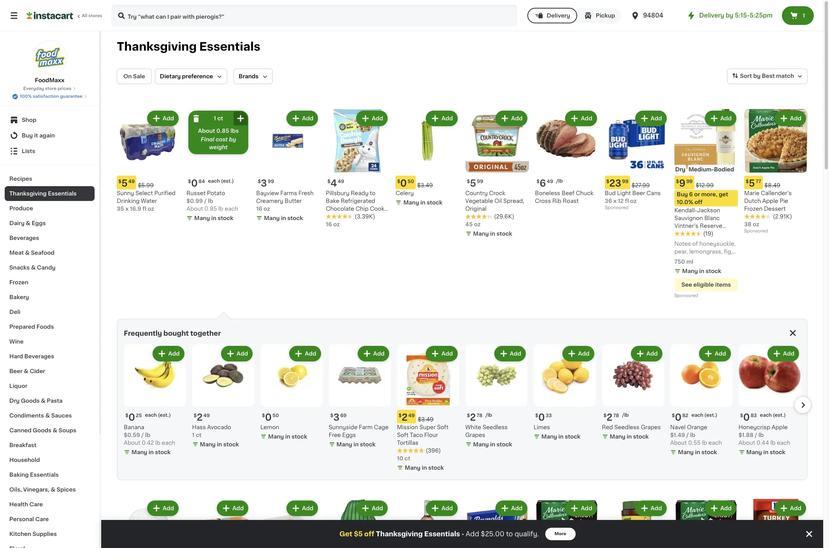 Task type: describe. For each thing, give the bounding box(es) containing it.
many down hass avocado 1 ct
[[200, 442, 216, 447]]

(est.) inside $0.83 each (estimated) element
[[774, 413, 787, 418]]

delivery for delivery
[[547, 13, 571, 18]]

$5
[[354, 531, 363, 537]]

health care link
[[5, 497, 95, 512]]

treatment tracker modal dialog
[[101, 520, 824, 548]]

each inside russet potato $0.99 / lb about 0.85 lb each
[[225, 206, 238, 212]]

each up orange
[[692, 413, 704, 418]]

many down limes
[[542, 434, 558, 439]]

frozen link
[[5, 275, 95, 290]]

meat
[[9, 250, 24, 256]]

78 for $ 2 78
[[477, 413, 483, 418]]

sunny
[[117, 191, 134, 196]]

hass
[[192, 425, 206, 430]]

$ 9 99
[[677, 179, 693, 188]]

$5.49 original price: $5.99 element
[[117, 176, 180, 189]]

84
[[199, 179, 205, 184]]

/lb for 2
[[623, 413, 629, 418]]

$0.99
[[187, 198, 203, 204]]

dairy & eggs link
[[5, 216, 95, 231]]

dry for dry medium-bodied
[[676, 167, 686, 172]]

$ inside $ 4 49
[[328, 179, 331, 184]]

99 for 3
[[268, 179, 274, 184]]

$1.49
[[671, 432, 686, 438]]

& left spices on the bottom of the page
[[51, 487, 55, 492]]

by inside about 0.85 lbs final cost by weight
[[229, 137, 236, 142]]

by for delivery
[[726, 12, 734, 18]]

many in stock down lemon
[[268, 434, 308, 439]]

farm
[[359, 425, 373, 430]]

pickup button
[[578, 8, 622, 23]]

buy for buy 6 or more, get 10.0% off
[[677, 192, 689, 197]]

10.0%
[[677, 200, 694, 205]]

0.85 inside about 0.85 lbs final cost by weight
[[217, 128, 229, 134]]

beer inside beer & cider 'link'
[[9, 369, 23, 374]]

1 for 1 ct
[[214, 116, 216, 121]]

1 horizontal spatial 16
[[326, 222, 332, 227]]

oz right 45 at right top
[[475, 222, 481, 227]]

household link
[[5, 453, 95, 468]]

country crock vegetable oil spread, original
[[466, 191, 525, 212]]

instacart logo image
[[26, 11, 73, 20]]

dietary
[[160, 74, 181, 79]]

personal care
[[9, 517, 49, 522]]

product group containing 4
[[326, 109, 390, 228]]

1 vertical spatial beverages
[[24, 354, 54, 359]]

99 for 23
[[623, 179, 629, 184]]

each inside $ 0 25 each (est.)
[[145, 413, 157, 418]]

$ 4 49
[[328, 179, 345, 188]]

0 horizontal spatial eggs
[[32, 221, 46, 226]]

spices
[[57, 487, 76, 492]]

purified
[[154, 191, 176, 196]]

many down lemon
[[268, 434, 284, 439]]

orange
[[688, 425, 708, 430]]

$6.49 per pound element
[[536, 176, 599, 189]]

soups
[[59, 428, 76, 433]]

/ for $1.88
[[756, 432, 758, 438]]

select
[[136, 191, 153, 196]]

delivery by 5:15-5:25pm link
[[687, 11, 773, 20]]

seafood
[[31, 250, 55, 256]]

canned
[[9, 428, 31, 433]]

0 horizontal spatial thanksgiving essentials
[[9, 191, 77, 196]]

100% satisfaction guarantee
[[20, 94, 83, 99]]

water
[[141, 198, 157, 204]]

5 inside the $ 5 77 $8.49 marie callender's dutch apple pie frozen dessert
[[750, 179, 756, 188]]

oz inside bayview farms fresh creamery butter 16 oz
[[264, 206, 270, 212]]

$5.77 original price: $8.49 element
[[745, 176, 808, 189]]

sauces
[[51, 413, 72, 418]]

each (est.) for $ 0 82
[[692, 413, 718, 418]]

$ inside $ 5 49 $5.99 sunny select purified drinking water 35 x 16.9 fl oz
[[118, 179, 122, 184]]

16 inside bayview farms fresh creamery butter 16 oz
[[256, 206, 262, 212]]

condiments & sauces
[[9, 413, 72, 418]]

beer inside the bud light beer cans 36 x 12 fl oz
[[633, 191, 646, 196]]

cider
[[30, 369, 45, 374]]

many in stock down 0.42
[[132, 449, 171, 455]]

x inside $ 5 49 $5.99 sunny select purified drinking water 35 x 16.9 fl oz
[[125, 206, 129, 212]]

eligible
[[694, 282, 715, 288]]

ct for 1 ct
[[218, 116, 223, 121]]

many down red
[[610, 434, 626, 439]]

seedless for white
[[483, 425, 508, 430]]

essentials inside thanksgiving essentials link
[[48, 191, 77, 196]]

many in stock down the (29.6k)
[[474, 231, 513, 237]]

white seedless grapes
[[466, 425, 508, 438]]

prices
[[58, 86, 71, 91]]

cookie
[[370, 206, 390, 212]]

kendall-
[[675, 208, 698, 213]]

& right meat
[[25, 250, 30, 256]]

(est.) inside $0.82 each (estimated) element
[[705, 413, 718, 418]]

/lb for 6
[[557, 179, 563, 184]]

$ inside $ 0 50 $3.49 celery
[[398, 179, 401, 184]]

/ for $0.99
[[204, 198, 207, 204]]

oils, vinegars, & spices link
[[5, 482, 95, 497]]

many down celery
[[404, 200, 420, 205]]

seedless for red
[[615, 425, 640, 430]]

5 for 5
[[470, 179, 477, 188]]

0 vertical spatial beverages
[[9, 235, 39, 241]]

$ inside '$ 3 69'
[[331, 413, 334, 418]]

thanksgiving essentials link
[[5, 186, 95, 201]]

service type group
[[528, 8, 622, 23]]

many down ml
[[683, 268, 699, 274]]

Search field
[[112, 5, 517, 26]]

$ inside $ 2 78
[[467, 413, 470, 418]]

$ inside $ 0 82
[[672, 413, 676, 418]]

prepared foods link
[[5, 319, 95, 334]]

on sale
[[124, 74, 145, 79]]

$23.99 original price: $27.99 element
[[605, 176, 669, 189]]

many down creamery
[[264, 215, 280, 221]]

/ inside banana $0.59 / lb about 0.42 lb each
[[142, 432, 144, 438]]

$ inside $ 0 83
[[741, 413, 744, 418]]

& left soups
[[53, 428, 57, 433]]

stores
[[88, 14, 102, 18]]

many in stock down 0.44
[[747, 449, 786, 455]]

weight
[[209, 145, 228, 150]]

many in stock down limes
[[542, 434, 581, 439]]

chocolate
[[326, 206, 355, 212]]

5:25pm
[[750, 12, 773, 18]]

many down white seedless grapes at bottom right
[[474, 442, 489, 447]]

thanksgiving essentials inside main content
[[117, 41, 261, 52]]

care for health care
[[29, 502, 43, 507]]

$ inside $ 5 99
[[467, 179, 470, 184]]

$ 3 99
[[258, 179, 274, 188]]

baking essentials link
[[5, 468, 95, 482]]

sort by
[[741, 73, 761, 79]]

1 horizontal spatial sponsored badge image
[[675, 294, 699, 298]]

& left sauces
[[45, 413, 50, 418]]

refrigerated
[[341, 198, 376, 204]]

white inside white seedless grapes
[[466, 425, 482, 430]]

wine link
[[5, 334, 95, 349]]

1 2 from the left
[[197, 413, 203, 422]]

$ 0 83
[[741, 413, 758, 422]]

hard
[[9, 354, 23, 359]]

product group containing 9
[[675, 109, 739, 300]]

wine inside kendall-jackson sauvignon blanc vintner's reserve white wine
[[692, 231, 706, 237]]

increment quantity of russet potato image
[[236, 114, 246, 123]]

fl inside the bud light beer cans 36 x 12 fl oz
[[626, 198, 629, 204]]

eggs inside sunnyside farm cage free eggs
[[343, 432, 356, 438]]

bayview
[[256, 191, 279, 196]]

sunnyside farm cage free eggs
[[329, 425, 389, 438]]

white inside kendall-jackson sauvignon blanc vintner's reserve white wine
[[675, 231, 691, 237]]

/ for $1.49
[[687, 432, 689, 438]]

deli
[[9, 309, 20, 315]]

buy for buy it again
[[22, 133, 33, 138]]

mission
[[397, 425, 419, 430]]

1 for 1
[[804, 13, 806, 18]]

see eligible items
[[682, 282, 732, 288]]

1 horizontal spatial thanksgiving
[[117, 41, 197, 52]]

many in stock down red seedless grapes
[[610, 434, 649, 439]]

remove russet potato image
[[192, 114, 201, 123]]

& right dairy
[[26, 221, 30, 226]]

$8.49
[[765, 183, 781, 188]]

1 vertical spatial soft
[[397, 432, 409, 438]]

care for personal care
[[35, 517, 49, 522]]

dry goods & pasta
[[9, 398, 63, 404]]

many down free
[[337, 442, 353, 447]]

many in stock down $ 0 50 $3.49 celery
[[404, 200, 443, 205]]

buy it again link
[[5, 128, 95, 143]]

many in stock up eligible
[[683, 268, 722, 274]]

light
[[618, 191, 632, 196]]

guarantee
[[60, 94, 83, 99]]

hard beverages link
[[5, 349, 95, 364]]

94804
[[644, 12, 664, 18]]

$ inside $ 0 25 each (est.)
[[125, 413, 129, 418]]

dessert
[[765, 206, 786, 212]]

original
[[466, 206, 487, 212]]

1 horizontal spatial soft
[[437, 425, 449, 430]]

0 horizontal spatial /lb
[[486, 413, 493, 418]]

off inside buy 6 or more, get 10.0% off
[[695, 200, 703, 205]]

$12.99
[[696, 183, 714, 188]]

sponsored badge image for 5
[[745, 229, 768, 233]]

apple inside the $ 5 77 $8.49 marie callender's dutch apple pie frozen dessert
[[763, 198, 779, 204]]

many down 10 ct at the bottom of page
[[405, 465, 421, 470]]

dry for dry goods & pasta
[[9, 398, 20, 404]]

beer & cider link
[[5, 364, 95, 379]]

$ up hass
[[194, 413, 197, 418]]

& left pasta
[[41, 398, 46, 404]]

many in stock down hass avocado 1 ct
[[200, 442, 239, 447]]

baking essentials
[[9, 472, 59, 478]]

oz down dough
[[334, 222, 340, 227]]

many in stock down bayview farms fresh creamery butter 16 oz
[[264, 215, 303, 221]]

flour
[[425, 432, 438, 438]]

sauvignon
[[675, 215, 704, 221]]

fresh
[[299, 191, 314, 196]]

36
[[605, 198, 613, 204]]

many down 0.44
[[747, 449, 763, 455]]

$ inside $ 0 50
[[262, 413, 265, 418]]

farms
[[281, 191, 297, 196]]

produce
[[9, 206, 33, 211]]

1 inside hass avocado 1 ct
[[192, 432, 195, 438]]

honeycrisp apple $1.88 / lb about 0.44 lb each
[[739, 425, 791, 446]]

2 inside "element"
[[402, 413, 408, 422]]

many in stock down (396)
[[405, 465, 444, 470]]

essentials inside baking essentials link
[[30, 472, 59, 478]]

$ inside $ 3 99
[[258, 179, 261, 184]]

foods
[[37, 324, 54, 330]]

buy 6 or more, get 10.0% off
[[677, 192, 729, 205]]

frozen inside frozen link
[[9, 280, 28, 285]]

delivery for delivery by 5:15-5:25pm
[[700, 12, 725, 18]]

82
[[683, 413, 689, 418]]

each right 83
[[761, 413, 773, 418]]

many down 0.42
[[132, 449, 147, 455]]

condiments
[[9, 413, 44, 418]]

brands button
[[234, 69, 273, 84]]

4 2 from the left
[[607, 413, 613, 422]]

apple inside honeycrisp apple $1.88 / lb about 0.44 lb each
[[772, 425, 788, 430]]

each inside honeycrisp apple $1.88 / lb about 0.44 lb each
[[778, 440, 791, 446]]

10
[[397, 456, 404, 461]]

vintner's
[[675, 223, 699, 229]]

many down '$0.99'
[[194, 215, 210, 221]]

canned goods & soups link
[[5, 423, 95, 438]]

35
[[117, 206, 124, 212]]

red
[[603, 425, 614, 430]]

grapes for red seedless grapes
[[641, 425, 661, 430]]

oz right 38 at the top right of page
[[754, 222, 760, 227]]

more button
[[546, 528, 576, 540]]

rib
[[553, 198, 562, 204]]



Task type: vqa. For each thing, say whether or not it's contained in the screenshot.


Task type: locate. For each thing, give the bounding box(es) containing it.
0 for $ 0 25 each (est.)
[[129, 413, 135, 422]]

38 oz
[[745, 222, 760, 227]]

2 up hass
[[197, 413, 203, 422]]

0 vertical spatial wine
[[692, 231, 706, 237]]

thanksgiving essentials down recipes link
[[9, 191, 77, 196]]

everyday store prices link
[[23, 86, 76, 92]]

0 vertical spatial thanksgiving
[[117, 41, 197, 52]]

2 each (est.) from the left
[[761, 413, 787, 418]]

many in stock down '0.55'
[[679, 449, 718, 455]]

$0.82 each (estimated) element
[[671, 410, 733, 423]]

off inside get $5 off thanksgiving essentials • add $25.00 to qualify.
[[365, 531, 375, 537]]

2 seedless from the left
[[615, 425, 640, 430]]

49 up hass
[[204, 413, 210, 418]]

essentials up "brands"
[[200, 41, 261, 52]]

add inside get $5 off thanksgiving essentials • add $25.00 to qualify.
[[466, 531, 480, 537]]

$ up red
[[604, 413, 607, 418]]

white
[[675, 231, 691, 237], [466, 425, 482, 430]]

0 horizontal spatial by
[[229, 137, 236, 142]]

1 78 from the left
[[477, 413, 483, 418]]

/lb inside $ 2 78 /lb
[[623, 413, 629, 418]]

each (est.) for $ 0 83
[[761, 413, 787, 418]]

$ up boneless
[[537, 179, 540, 184]]

jackson
[[698, 208, 721, 213]]

50 for celery
[[408, 179, 414, 184]]

$2.78 per pound element for red
[[603, 410, 665, 423]]

6 left or
[[690, 192, 694, 197]]

1 vertical spatial eggs
[[343, 432, 356, 438]]

buy inside buy it again link
[[22, 133, 33, 138]]

medium-
[[689, 167, 715, 172]]

each inside banana $0.59 / lb about 0.42 lb each
[[162, 440, 175, 446]]

$ up the bayview at left
[[258, 179, 261, 184]]

(19)
[[704, 231, 714, 237]]

sponsored badge image down see
[[675, 294, 699, 298]]

again
[[39, 133, 55, 138]]

5 left 77 at the top
[[750, 179, 756, 188]]

3 inside item carousel region
[[334, 413, 340, 422]]

grapes inside white seedless grapes
[[466, 432, 486, 438]]

off right $5
[[365, 531, 375, 537]]

2 up white seedless grapes at bottom right
[[470, 413, 476, 422]]

get
[[340, 531, 353, 537]]

33
[[546, 413, 552, 418]]

$ inside $ 0 84 each (est.)
[[188, 179, 191, 184]]

4 99 from the left
[[623, 179, 629, 184]]

0 vertical spatial care
[[29, 502, 43, 507]]

pillsbury ready to bake refrigerated chocolate chip cookie dough
[[326, 191, 390, 219]]

x
[[614, 198, 617, 204], [125, 206, 129, 212]]

0 horizontal spatial $ 2 49
[[194, 413, 210, 422]]

99 right 23
[[623, 179, 629, 184]]

oz down creamery
[[264, 206, 270, 212]]

each (est.) up orange
[[692, 413, 718, 418]]

about inside navel orange $1.49 / lb about 0.55 lb each
[[671, 440, 688, 446]]

$ inside $ 9 99
[[677, 179, 680, 184]]

1 5 from the left
[[122, 179, 128, 188]]

49 inside $ 4 49
[[338, 179, 345, 184]]

3 left 69
[[334, 413, 340, 422]]

each
[[208, 179, 220, 184], [225, 206, 238, 212], [145, 413, 157, 418], [692, 413, 704, 418], [761, 413, 773, 418], [162, 440, 175, 446], [709, 440, 723, 446], [778, 440, 791, 446]]

each right the 25
[[145, 413, 157, 418]]

1 $2.78 per pound element from the left
[[466, 410, 528, 423]]

1 horizontal spatial off
[[695, 200, 703, 205]]

about inside banana $0.59 / lb about 0.42 lb each
[[124, 440, 141, 446]]

6 inside 'element'
[[540, 179, 547, 188]]

49
[[128, 179, 135, 184], [338, 179, 345, 184], [547, 179, 554, 184], [204, 413, 210, 418], [409, 413, 415, 418]]

product group containing 6
[[536, 109, 599, 205]]

buy up 10.0%
[[677, 192, 689, 197]]

section containing 0
[[113, 311, 812, 480]]

(est.) up banana $0.59 / lb about 0.42 lb each
[[158, 413, 171, 418]]

50 up celery
[[408, 179, 414, 184]]

many in stock down white seedless grapes at bottom right
[[474, 442, 513, 447]]

about inside russet potato $0.99 / lb about 0.85 lb each
[[187, 206, 203, 212]]

0 vertical spatial 50
[[408, 179, 414, 184]]

by left 5:15-
[[726, 12, 734, 18]]

1 vertical spatial beer
[[9, 369, 23, 374]]

about inside honeycrisp apple $1.88 / lb about 0.44 lb each
[[739, 440, 756, 446]]

/ inside navel orange $1.49 / lb about 0.55 lb each
[[687, 432, 689, 438]]

$ up celery
[[398, 179, 401, 184]]

0 horizontal spatial white
[[466, 425, 482, 430]]

0 vertical spatial ct
[[218, 116, 223, 121]]

$ up lemon
[[262, 413, 265, 418]]

essentials inside get $5 off thanksgiving essentials • add $25.00 to qualify.
[[425, 531, 461, 537]]

dairy & eggs
[[9, 221, 46, 226]]

0 horizontal spatial ct
[[196, 432, 202, 438]]

each (est.) inside $0.83 each (estimated) element
[[761, 413, 787, 418]]

$ up sunny
[[118, 179, 122, 184]]

1 vertical spatial to
[[507, 531, 513, 537]]

$ inside the $ 5 77 $8.49 marie callender's dutch apple pie frozen dessert
[[746, 179, 750, 184]]

99 inside $ 9 99
[[687, 179, 693, 184]]

0 horizontal spatial 6
[[540, 179, 547, 188]]

/ inside russet potato $0.99 / lb about 0.85 lb each
[[204, 198, 207, 204]]

49 up mission
[[409, 413, 415, 418]]

ct for 10 ct
[[405, 456, 411, 461]]

section
[[113, 311, 812, 480]]

1 $ 2 49 from the left
[[194, 413, 210, 422]]

about
[[198, 128, 215, 134], [187, 206, 203, 212], [124, 440, 141, 446], [671, 440, 688, 446], [739, 440, 756, 446]]

99 inside $ 5 99
[[477, 179, 484, 184]]

add button
[[148, 111, 178, 125], [288, 111, 318, 125], [357, 111, 387, 125], [427, 111, 457, 125], [497, 111, 527, 125], [567, 111, 597, 125], [636, 111, 667, 125], [706, 111, 736, 125], [776, 111, 806, 125], [154, 347, 184, 361], [222, 347, 252, 361], [290, 347, 320, 361], [359, 347, 389, 361], [427, 347, 457, 361], [495, 347, 526, 361], [564, 347, 594, 361], [632, 347, 662, 361], [701, 347, 731, 361], [769, 347, 799, 361], [148, 501, 178, 515], [218, 501, 248, 515], [288, 501, 318, 515], [357, 501, 387, 515], [427, 501, 457, 515], [497, 501, 527, 515], [567, 501, 597, 515], [636, 501, 667, 515], [706, 501, 736, 515], [776, 501, 806, 515]]

frequently bought together
[[124, 330, 221, 337]]

2 horizontal spatial ct
[[405, 456, 411, 461]]

3 99 from the left
[[268, 179, 274, 184]]

(est.) inside $ 0 25 each (est.)
[[158, 413, 171, 418]]

0 horizontal spatial dry
[[9, 398, 20, 404]]

0 horizontal spatial x
[[125, 206, 129, 212]]

beverages down dairy & eggs
[[9, 235, 39, 241]]

$0.83 each (estimated) element
[[739, 410, 801, 423]]

beer down $27.99
[[633, 191, 646, 196]]

2 99 from the left
[[687, 179, 693, 184]]

2 2 from the left
[[402, 413, 408, 422]]

recipes link
[[5, 171, 95, 186]]

0.85 inside russet potato $0.99 / lb about 0.85 lb each
[[205, 206, 217, 212]]

dietary preference button
[[155, 69, 228, 84]]

2 up mission
[[402, 413, 408, 422]]

boneless beef chuck cross rib roast
[[536, 191, 594, 204]]

navel orange $1.49 / lb about 0.55 lb each
[[671, 425, 723, 446]]

bakery link
[[5, 290, 95, 305]]

$ up white seedless grapes at bottom right
[[467, 413, 470, 418]]

$ 0 82
[[672, 413, 689, 422]]

$9.99 original price: $12.99 element
[[675, 176, 739, 189]]

oz
[[631, 198, 637, 204], [148, 206, 154, 212], [264, 206, 270, 212], [334, 222, 340, 227], [475, 222, 481, 227], [754, 222, 760, 227]]

ct inside hass avocado 1 ct
[[196, 432, 202, 438]]

about for russet
[[187, 206, 203, 212]]

6
[[540, 179, 547, 188], [690, 192, 694, 197]]

0 vertical spatial white
[[675, 231, 691, 237]]

49 inside $ 5 49 $5.99 sunny select purified drinking water 35 x 16.9 fl oz
[[128, 179, 135, 184]]

0 vertical spatial eggs
[[32, 221, 46, 226]]

0.85 down potato
[[205, 206, 217, 212]]

1 horizontal spatial 50
[[408, 179, 414, 184]]

chip
[[356, 206, 369, 212]]

sponsored badge image for 23
[[605, 206, 629, 210]]

0 horizontal spatial off
[[365, 531, 375, 537]]

1 horizontal spatial x
[[614, 198, 617, 204]]

1 99 from the left
[[477, 179, 484, 184]]

goods for canned
[[33, 428, 51, 433]]

1 each (est.) from the left
[[692, 413, 718, 418]]

grapes for white seedless grapes
[[466, 432, 486, 438]]

about for navel
[[671, 440, 688, 446]]

$3.49 inside "element"
[[418, 417, 434, 422]]

0 for $ 0 50
[[265, 413, 272, 422]]

by for sort
[[754, 73, 761, 79]]

2 5 from the left
[[470, 179, 477, 188]]

apple
[[763, 198, 779, 204], [772, 425, 788, 430]]

1 horizontal spatial $ 2 49
[[399, 413, 415, 422]]

0 up lemon
[[265, 413, 272, 422]]

$0.84 each (estimated) element
[[187, 176, 250, 189]]

& inside 'link'
[[24, 369, 28, 374]]

0 vertical spatial off
[[695, 200, 703, 205]]

goods down condiments & sauces
[[33, 428, 51, 433]]

thanksgiving essentials main content
[[101, 31, 824, 548]]

delivery button
[[528, 8, 578, 23]]

store
[[45, 86, 57, 91]]

5:15-
[[736, 12, 750, 18]]

personal care link
[[5, 512, 95, 527]]

78 for $ 2 78 /lb
[[614, 413, 620, 418]]

1 horizontal spatial dry
[[676, 167, 686, 172]]

2 horizontal spatial by
[[754, 73, 761, 79]]

2 vertical spatial ct
[[405, 456, 411, 461]]

eggs up "beverages" link
[[32, 221, 46, 226]]

fl inside $ 5 49 $5.99 sunny select purified drinking water 35 x 16.9 fl oz
[[143, 206, 146, 212]]

0 vertical spatial goods
[[21, 398, 40, 404]]

lbs
[[231, 128, 239, 134]]

goods for dry
[[21, 398, 40, 404]]

2 horizontal spatial /lb
[[623, 413, 629, 418]]

6 for buy
[[690, 192, 694, 197]]

1 vertical spatial dry
[[9, 398, 20, 404]]

oz inside $ 5 49 $5.99 sunny select purified drinking water 35 x 16.9 fl oz
[[148, 206, 154, 212]]

2 vertical spatial thanksgiving
[[376, 531, 423, 537]]

avocado
[[207, 425, 231, 430]]

soft down mission
[[397, 432, 409, 438]]

5 for sunny select purified drinking water
[[122, 179, 128, 188]]

/lb right $ 2 78
[[486, 413, 493, 418]]

product group containing 23
[[605, 109, 669, 212]]

produce link
[[5, 201, 95, 216]]

on sale button
[[117, 69, 152, 84]]

0 horizontal spatial 3
[[261, 179, 267, 188]]

$0.50 original price: $3.49 element
[[396, 176, 460, 189]]

1 vertical spatial 6
[[690, 192, 694, 197]]

each down potato
[[225, 206, 238, 212]]

1 horizontal spatial ct
[[218, 116, 223, 121]]

many in stock down sunnyside farm cage free eggs
[[337, 442, 376, 447]]

0 left the 33
[[539, 413, 545, 422]]

snacks
[[9, 265, 30, 270]]

country
[[466, 191, 488, 196]]

about inside about 0.85 lbs final cost by weight
[[198, 128, 215, 134]]

get
[[719, 192, 729, 197]]

49 inside "element"
[[409, 413, 415, 418]]

$ 2 49 inside $2.49 original price: $3.49 "element"
[[399, 413, 415, 422]]

each inside navel orange $1.49 / lb about 0.55 lb each
[[709, 440, 723, 446]]

0.85
[[217, 128, 229, 134], [205, 206, 217, 212]]

0 horizontal spatial buy
[[22, 133, 33, 138]]

100% satisfaction guarantee button
[[12, 92, 87, 100]]

0 for $ 0 84 each (est.)
[[191, 179, 198, 188]]

$ inside the $ 0 33
[[536, 413, 539, 418]]

limes
[[534, 425, 551, 430]]

0 vertical spatial by
[[726, 12, 734, 18]]

50 for 0
[[273, 413, 279, 418]]

2 horizontal spatial 1
[[804, 13, 806, 18]]

1 vertical spatial ct
[[196, 432, 202, 438]]

wine up "hard"
[[9, 339, 24, 344]]

78 inside $ 2 78 /lb
[[614, 413, 620, 418]]

$ up country
[[467, 179, 470, 184]]

1 vertical spatial x
[[125, 206, 129, 212]]

1 horizontal spatial 5
[[470, 179, 477, 188]]

thanksgiving inside get $5 off thanksgiving essentials • add $25.00 to qualify.
[[376, 531, 423, 537]]

0 vertical spatial thanksgiving essentials
[[117, 41, 261, 52]]

0 left the 25
[[129, 413, 135, 422]]

5 up country
[[470, 179, 477, 188]]

1 vertical spatial by
[[754, 73, 761, 79]]

to inside 'pillsbury ready to bake refrigerated chocolate chip cookie dough'
[[370, 191, 376, 196]]

by inside field
[[754, 73, 761, 79]]

see
[[682, 282, 693, 288]]

essentials up produce link
[[48, 191, 77, 196]]

1 vertical spatial $3.49
[[418, 417, 434, 422]]

more,
[[702, 192, 718, 197]]

dry down "liquor"
[[9, 398, 20, 404]]

oz down water
[[148, 206, 154, 212]]

1 horizontal spatial 1
[[214, 116, 216, 121]]

0 vertical spatial 0.85
[[217, 128, 229, 134]]

0 horizontal spatial frozen
[[9, 280, 28, 285]]

2 horizontal spatial thanksgiving
[[376, 531, 423, 537]]

household
[[9, 457, 40, 463]]

3 2 from the left
[[470, 413, 476, 422]]

0 vertical spatial 6
[[540, 179, 547, 188]]

0 vertical spatial apple
[[763, 198, 779, 204]]

1 horizontal spatial seedless
[[615, 425, 640, 430]]

seedless inside white seedless grapes
[[483, 425, 508, 430]]

1 horizontal spatial 6
[[690, 192, 694, 197]]

stock
[[427, 200, 443, 205], [218, 215, 234, 221], [288, 215, 303, 221], [497, 231, 513, 237], [706, 268, 722, 274], [292, 434, 308, 439], [565, 434, 581, 439], [634, 434, 649, 439], [224, 442, 239, 447], [360, 442, 376, 447], [497, 442, 513, 447], [155, 449, 171, 455], [702, 449, 718, 455], [771, 449, 786, 455], [429, 465, 444, 470]]

pie
[[780, 198, 789, 204]]

99 for 9
[[687, 179, 693, 184]]

product group
[[117, 109, 180, 213], [187, 109, 250, 224], [256, 109, 320, 224], [326, 109, 390, 228], [396, 109, 460, 208], [466, 109, 529, 239], [536, 109, 599, 205], [605, 109, 669, 212], [675, 109, 739, 300], [745, 109, 808, 235], [124, 344, 186, 458], [192, 344, 254, 450], [261, 344, 323, 442], [329, 344, 391, 450], [397, 344, 460, 473], [466, 344, 528, 450], [534, 344, 596, 442], [603, 344, 665, 442], [671, 344, 733, 458], [739, 344, 801, 458], [117, 499, 180, 548], [187, 499, 250, 548], [256, 499, 320, 548], [326, 499, 390, 548], [396, 499, 460, 548], [466, 499, 529, 548], [536, 499, 599, 548], [605, 499, 669, 548], [675, 499, 739, 548], [745, 499, 808, 548]]

$2.78 per pound element up white seedless grapes at bottom right
[[466, 410, 528, 423]]

0 horizontal spatial beer
[[9, 369, 23, 374]]

0 vertical spatial 1
[[804, 13, 806, 18]]

each up potato
[[208, 179, 220, 184]]

2 vertical spatial 1
[[192, 432, 195, 438]]

/lb inside $ 6 49 /lb
[[557, 179, 563, 184]]

0 horizontal spatial soft
[[397, 432, 409, 438]]

x right 35 at top left
[[125, 206, 129, 212]]

about down $1.49
[[671, 440, 688, 446]]

about down '$0.99'
[[187, 206, 203, 212]]

1 horizontal spatial 3
[[334, 413, 340, 422]]

apple down $0.83 each (estimated) element
[[772, 425, 788, 430]]

0 horizontal spatial to
[[370, 191, 376, 196]]

1 vertical spatial thanksgiving essentials
[[9, 191, 77, 196]]

6 for $
[[540, 179, 547, 188]]

$ up mission
[[399, 413, 402, 418]]

None search field
[[111, 5, 518, 26]]

0 for $ 0 82
[[676, 413, 682, 422]]

1 ct
[[214, 116, 223, 121]]

dry inside thanksgiving essentials main content
[[676, 167, 686, 172]]

fl right 16.9
[[143, 206, 146, 212]]

ct
[[218, 116, 223, 121], [196, 432, 202, 438], [405, 456, 411, 461]]

0.85 up cost
[[217, 128, 229, 134]]

$ inside "element"
[[399, 413, 402, 418]]

sunnyside
[[329, 425, 358, 430]]

/ inside honeycrisp apple $1.88 / lb about 0.44 lb each
[[756, 432, 758, 438]]

3 for $ 3 99
[[261, 179, 267, 188]]

1 horizontal spatial wine
[[692, 231, 706, 237]]

chuck
[[577, 191, 594, 196]]

to right ready
[[370, 191, 376, 196]]

foodmaxx logo image
[[33, 41, 67, 75]]

many in stock down russet potato $0.99 / lb about 0.85 lb each
[[194, 215, 234, 221]]

navel
[[671, 425, 686, 430]]

$ 23 99
[[607, 179, 629, 188]]

$ inside $ 6 49 /lb
[[537, 179, 540, 184]]

each inside $ 0 84 each (est.)
[[208, 179, 220, 184]]

grapes left navel
[[641, 425, 661, 430]]

0.42
[[142, 440, 154, 446]]

1 horizontal spatial 78
[[614, 413, 620, 418]]

snacks & candy
[[9, 265, 56, 270]]

snacks & candy link
[[5, 260, 95, 275]]

99 inside '$ 23 99'
[[623, 179, 629, 184]]

0 horizontal spatial fl
[[143, 206, 146, 212]]

0 vertical spatial $3.49
[[418, 183, 433, 188]]

99 for 5
[[477, 179, 484, 184]]

$2.78 per pound element
[[466, 410, 528, 423], [603, 410, 665, 423]]

99 right 9
[[687, 179, 693, 184]]

1 vertical spatial white
[[466, 425, 482, 430]]

0 horizontal spatial thanksgiving
[[9, 191, 47, 196]]

frozen down dutch
[[745, 206, 763, 212]]

6 up boneless
[[540, 179, 547, 188]]

1 vertical spatial 1
[[214, 116, 216, 121]]

$ left 83
[[741, 413, 744, 418]]

frozen inside the $ 5 77 $8.49 marie callender's dutch apple pie frozen dessert
[[745, 206, 763, 212]]

1 vertical spatial goods
[[33, 428, 51, 433]]

0 vertical spatial to
[[370, 191, 376, 196]]

$3.49
[[418, 183, 433, 188], [418, 417, 434, 422]]

0 vertical spatial buy
[[22, 133, 33, 138]]

ct left increment quantity of russet potato icon on the top left of the page
[[218, 116, 223, 121]]

2 vertical spatial by
[[229, 137, 236, 142]]

reserve
[[701, 223, 723, 229]]

(est.) inside $ 0 84 each (est.)
[[221, 179, 234, 184]]

each right 0.44
[[778, 440, 791, 446]]

sponsored badge image
[[605, 206, 629, 210], [745, 229, 768, 233], [675, 294, 699, 298]]

2 horizontal spatial sponsored badge image
[[745, 229, 768, 233]]

0 for $ 0 83
[[744, 413, 751, 422]]

many down '0.55'
[[679, 449, 694, 455]]

buy
[[22, 133, 33, 138], [677, 192, 689, 197]]

to
[[370, 191, 376, 196], [507, 531, 513, 537]]

$3.49 inside $ 0 50 $3.49 celery
[[418, 183, 433, 188]]

buy inside buy 6 or more, get 10.0% off
[[677, 192, 689, 197]]

eggs down sunnyside
[[343, 432, 356, 438]]

0 horizontal spatial grapes
[[466, 432, 486, 438]]

1 horizontal spatial to
[[507, 531, 513, 537]]

celery
[[396, 191, 414, 196]]

50 inside $ 0 50
[[273, 413, 279, 418]]

3 up the bayview at left
[[261, 179, 267, 188]]

to inside get $5 off thanksgiving essentials • add $25.00 to qualify.
[[507, 531, 513, 537]]

83
[[751, 413, 758, 418]]

1 vertical spatial apple
[[772, 425, 788, 430]]

0 horizontal spatial 5
[[122, 179, 128, 188]]

1 horizontal spatial eggs
[[343, 432, 356, 438]]

care up supplies on the left bottom of page
[[35, 517, 49, 522]]

section inside thanksgiving essentials main content
[[113, 311, 812, 480]]

$ 2 49
[[194, 413, 210, 422], [399, 413, 415, 422]]

0 inside $ 0 50 $3.49 celery
[[401, 179, 407, 188]]

/ right '$0.99'
[[204, 198, 207, 204]]

1 horizontal spatial $2.78 per pound element
[[603, 410, 665, 423]]

$2.78 per pound element for white
[[466, 410, 528, 423]]

Best match Sort by field
[[728, 69, 808, 84]]

1 vertical spatial grapes
[[466, 432, 486, 438]]

/
[[204, 198, 207, 204], [142, 432, 144, 438], [687, 432, 689, 438], [756, 432, 758, 438]]

0 vertical spatial 3
[[261, 179, 267, 188]]

0 vertical spatial grapes
[[641, 425, 661, 430]]

0 vertical spatial soft
[[437, 425, 449, 430]]

together
[[190, 330, 221, 337]]

$ left the 25
[[125, 413, 129, 418]]

buy left it
[[22, 133, 33, 138]]

0 for $ 0 33
[[539, 413, 545, 422]]

2 78 from the left
[[614, 413, 620, 418]]

thanksgiving inside thanksgiving essentials link
[[9, 191, 47, 196]]

1 horizontal spatial /lb
[[557, 179, 563, 184]]

bodied
[[715, 167, 735, 172]]

1 horizontal spatial by
[[726, 12, 734, 18]]

78 inside $ 2 78
[[477, 413, 483, 418]]

beer
[[633, 191, 646, 196], [9, 369, 23, 374]]

3 5 from the left
[[750, 179, 756, 188]]

blanc
[[705, 215, 720, 221]]

delivery inside button
[[547, 13, 571, 18]]

red seedless grapes
[[603, 425, 661, 430]]

0 up celery
[[401, 179, 407, 188]]

49 inside $ 6 49 /lb
[[547, 179, 554, 184]]

about for honeycrisp
[[739, 440, 756, 446]]

1 horizontal spatial delivery
[[700, 12, 725, 18]]

$0.25 each (estimated) element
[[124, 410, 186, 423]]

$ inside $ 2 78 /lb
[[604, 413, 607, 418]]

& left candy
[[31, 265, 36, 270]]

750 ml
[[675, 259, 694, 265]]

3 for $ 3 69
[[334, 413, 340, 422]]

0 horizontal spatial delivery
[[547, 13, 571, 18]]

2 $2.78 per pound element from the left
[[603, 410, 665, 423]]

$ 0 84 each (est.)
[[188, 179, 234, 188]]

by
[[726, 12, 734, 18], [754, 73, 761, 79], [229, 137, 236, 142]]

49 up sunny
[[128, 179, 135, 184]]

wine down vintner's
[[692, 231, 706, 237]]

$2.49 original price: $3.49 element
[[397, 410, 460, 423]]

item carousel region
[[113, 341, 812, 476]]

1 vertical spatial thanksgiving
[[9, 191, 47, 196]]

1 inside button
[[804, 13, 806, 18]]

0 horizontal spatial 1
[[192, 432, 195, 438]]

$ inside '$ 23 99'
[[607, 179, 610, 184]]

0 left 84
[[191, 179, 198, 188]]

$ 5 49 $5.99 sunny select purified drinking water 35 x 16.9 fl oz
[[117, 179, 176, 212]]

lemon
[[261, 425, 279, 430]]

0 vertical spatial frozen
[[745, 206, 763, 212]]

0 vertical spatial dry
[[676, 167, 686, 172]]

white down vintner's
[[675, 231, 691, 237]]

1 seedless from the left
[[483, 425, 508, 430]]

/lb up red seedless grapes
[[623, 413, 629, 418]]

lists
[[22, 148, 35, 154]]

1 vertical spatial off
[[365, 531, 375, 537]]

wine inside wine 'link'
[[9, 339, 24, 344]]

care inside "link"
[[35, 517, 49, 522]]

5 inside $ 5 49 $5.99 sunny select purified drinking water 35 x 16.9 fl oz
[[122, 179, 128, 188]]

1 horizontal spatial grapes
[[641, 425, 661, 430]]

2 $ 2 49 from the left
[[399, 413, 415, 422]]

1 vertical spatial 50
[[273, 413, 279, 418]]

$ 6 49 /lb
[[537, 179, 563, 188]]

78 up white seedless grapes at bottom right
[[477, 413, 483, 418]]

oz inside the bud light beer cans 36 x 12 fl oz
[[631, 198, 637, 204]]

$ left 69
[[331, 413, 334, 418]]

(396)
[[426, 448, 441, 453]]

1 vertical spatial sponsored badge image
[[745, 229, 768, 233]]

$
[[118, 179, 122, 184], [188, 179, 191, 184], [328, 179, 331, 184], [467, 179, 470, 184], [537, 179, 540, 184], [677, 179, 680, 184], [258, 179, 261, 184], [398, 179, 401, 184], [607, 179, 610, 184], [746, 179, 750, 184], [125, 413, 129, 418], [194, 413, 197, 418], [262, 413, 265, 418], [331, 413, 334, 418], [399, 413, 402, 418], [467, 413, 470, 418], [536, 413, 539, 418], [604, 413, 607, 418], [672, 413, 676, 418], [741, 413, 744, 418]]

each (est.) right 83
[[761, 413, 787, 418]]

fl right 12
[[626, 198, 629, 204]]

(2.91k)
[[774, 214, 793, 219]]

condiments & sauces link
[[5, 408, 95, 423]]

$ left 84
[[188, 179, 191, 184]]

45 oz
[[466, 222, 481, 227]]

many down 45 oz
[[474, 231, 489, 237]]

foodmaxx
[[35, 78, 64, 83]]

1 horizontal spatial white
[[675, 231, 691, 237]]

5 up sunny
[[122, 179, 128, 188]]

x inside the bud light beer cans 36 x 12 fl oz
[[614, 198, 617, 204]]

50 up lemon
[[273, 413, 279, 418]]

2 vertical spatial sponsored badge image
[[675, 294, 699, 298]]

thanksgiving
[[117, 41, 197, 52], [9, 191, 47, 196], [376, 531, 423, 537]]

prepared foods
[[9, 324, 54, 330]]

1 vertical spatial 3
[[334, 413, 340, 422]]

0 for $ 0 50 $3.49 celery
[[401, 179, 407, 188]]



